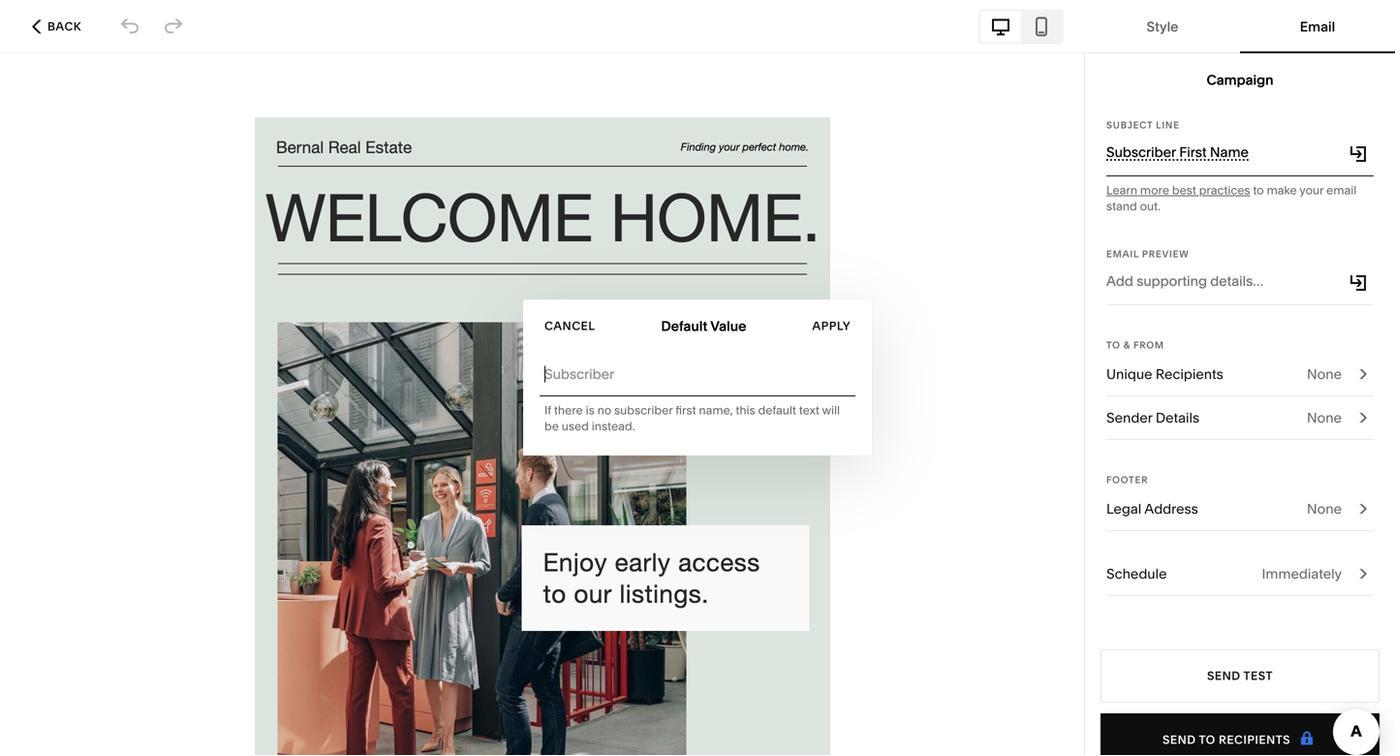 Task type: locate. For each thing, give the bounding box(es) containing it.
legal
[[1107, 501, 1142, 517]]

recipients
[[1156, 366, 1224, 382]]

1 none from the top
[[1308, 366, 1343, 382]]

cancel
[[545, 319, 596, 333]]

your right make on the right of page
[[1300, 183, 1324, 197]]

1 horizontal spatial to
[[1254, 183, 1265, 197]]

no
[[598, 403, 612, 417]]

none for unique recipients
[[1308, 366, 1343, 382]]

1 horizontal spatial email
[[1301, 18, 1336, 35]]

0 vertical spatial email
[[1301, 18, 1336, 35]]

0 vertical spatial personalization image
[[1348, 143, 1370, 165]]

none
[[1308, 366, 1343, 382], [1308, 410, 1343, 426], [1308, 501, 1343, 517]]

1 vertical spatial your
[[1300, 183, 1324, 197]]

1 personalization image from the top
[[1348, 143, 1370, 165]]

1 vertical spatial email
[[1107, 248, 1140, 260]]

schedule
[[1107, 566, 1168, 582]]

personalization image
[[1348, 143, 1370, 165], [1348, 272, 1370, 294]]

default value
[[661, 318, 747, 334]]

details
[[1156, 410, 1200, 426]]

perfect
[[743, 141, 777, 153]]

send
[[1208, 669, 1241, 683]]

enjoy
[[543, 548, 608, 577]]

0 vertical spatial to
[[1254, 183, 1265, 197]]

0 horizontal spatial to
[[543, 579, 567, 608]]

1 vertical spatial to
[[543, 579, 567, 608]]

to left make on the right of page
[[1254, 183, 1265, 197]]

campaign
[[1207, 72, 1274, 88]]

2 vertical spatial none
[[1308, 501, 1343, 517]]

1 vertical spatial personalization image
[[1348, 272, 1370, 294]]

send test button
[[1101, 649, 1380, 703]]

used
[[562, 419, 589, 433]]

instead.
[[592, 419, 635, 433]]

to down enjoy at left bottom
[[543, 579, 567, 608]]

welcome home.
[[265, 179, 820, 255]]

1 horizontal spatial tab list
[[1086, 0, 1396, 53]]

1 vertical spatial none
[[1308, 410, 1343, 426]]

subject
[[1107, 119, 1154, 131]]

finding your perfect home.
[[681, 141, 809, 153]]

bernal real estate
[[276, 138, 412, 156]]

listings.
[[620, 579, 709, 608]]

if there is no subscriber first name, this default text will be used instead.
[[545, 403, 840, 433]]

back
[[47, 19, 81, 33]]

your left perfect
[[719, 141, 740, 153]]

our
[[574, 579, 612, 608]]

if
[[545, 403, 552, 417]]

to inside "to make your email stand out."
[[1254, 183, 1265, 197]]

personalization image up email
[[1348, 143, 1370, 165]]

3 none from the top
[[1308, 501, 1343, 517]]

0 horizontal spatial email
[[1107, 248, 1140, 260]]

2 none from the top
[[1308, 410, 1343, 426]]

to inside enjoy early access to our listings.
[[543, 579, 567, 608]]

2 personalization image from the top
[[1348, 272, 1370, 294]]

home.
[[780, 141, 809, 153]]

line
[[1157, 119, 1180, 131]]

sender
[[1107, 410, 1153, 426]]

your
[[719, 141, 740, 153], [1300, 183, 1324, 197]]

email inside button
[[1301, 18, 1336, 35]]

this
[[736, 403, 756, 417]]

learn
[[1107, 183, 1138, 197]]

access
[[679, 548, 761, 577]]

apply
[[813, 319, 851, 333]]

personalization image down email
[[1348, 272, 1370, 294]]

0 vertical spatial none
[[1308, 366, 1343, 382]]

send test
[[1208, 669, 1274, 683]]

to
[[1254, 183, 1265, 197], [543, 579, 567, 608]]

0 horizontal spatial your
[[719, 141, 740, 153]]

to
[[1107, 339, 1121, 351]]

tab list
[[1086, 0, 1396, 53], [981, 11, 1062, 42]]

bernal
[[276, 138, 324, 156]]

immediately
[[1263, 566, 1343, 582]]

make
[[1267, 183, 1298, 197]]

email
[[1301, 18, 1336, 35], [1107, 248, 1140, 260]]

1 horizontal spatial your
[[1300, 183, 1324, 197]]



Task type: vqa. For each thing, say whether or not it's contained in the screenshot.
Subscriber text box
yes



Task type: describe. For each thing, give the bounding box(es) containing it.
early
[[615, 548, 671, 577]]

learn more best practices
[[1107, 183, 1251, 197]]

subscriber
[[1107, 144, 1177, 160]]

preview
[[1143, 248, 1190, 260]]

email preview
[[1107, 248, 1190, 260]]

&
[[1124, 339, 1131, 351]]

stand
[[1107, 199, 1138, 213]]

none for sender details
[[1308, 410, 1343, 426]]

email button
[[1247, 0, 1390, 53]]

out.
[[1141, 199, 1161, 213]]

default
[[661, 318, 708, 334]]

style button
[[1091, 0, 1235, 53]]

name,
[[699, 403, 733, 417]]

text
[[799, 403, 820, 417]]

real
[[328, 138, 361, 156]]

subscriber
[[615, 403, 673, 417]]

address
[[1145, 501, 1199, 517]]

subject line
[[1107, 119, 1180, 131]]

finding
[[681, 141, 716, 153]]

default
[[759, 403, 797, 417]]

your inside "to make your email stand out."
[[1300, 183, 1324, 197]]

practices
[[1200, 183, 1251, 197]]

unique recipients
[[1107, 366, 1224, 382]]

personalization image for subject line
[[1348, 143, 1370, 165]]

legal address
[[1107, 501, 1199, 517]]

first
[[676, 403, 696, 417]]

email for email preview
[[1107, 248, 1140, 260]]

to & from
[[1107, 339, 1165, 351]]

test
[[1244, 669, 1274, 683]]

back button
[[26, 5, 87, 48]]

there
[[554, 403, 583, 417]]

estate
[[366, 138, 412, 156]]

name
[[1211, 144, 1249, 160]]

is
[[586, 403, 595, 417]]

welcome
[[265, 179, 593, 255]]

value
[[711, 318, 747, 334]]

subscriber first name
[[1107, 144, 1249, 160]]

footer
[[1107, 474, 1149, 486]]

email for email
[[1301, 18, 1336, 35]]

first
[[1180, 144, 1207, 160]]

be
[[545, 419, 559, 433]]

home.
[[611, 179, 820, 255]]

will
[[822, 403, 840, 417]]

email
[[1327, 183, 1357, 197]]

unique
[[1107, 366, 1153, 382]]

from
[[1134, 339, 1165, 351]]

sender details
[[1107, 410, 1200, 426]]

cancel button
[[545, 309, 596, 344]]

style
[[1147, 18, 1179, 35]]

enjoy early access to our listings.
[[543, 548, 768, 608]]

more
[[1141, 183, 1170, 197]]

learn more best practices link
[[1107, 183, 1251, 197]]

none for legal address
[[1308, 501, 1343, 517]]

0 horizontal spatial tab list
[[981, 11, 1062, 42]]

personalization image for email preview
[[1348, 272, 1370, 294]]

0 vertical spatial your
[[719, 141, 740, 153]]

Subscriber text field
[[545, 353, 851, 395]]

tab list containing style
[[1086, 0, 1396, 53]]

to make your email stand out.
[[1107, 183, 1357, 213]]

best
[[1173, 183, 1197, 197]]

apply button
[[813, 309, 851, 344]]



